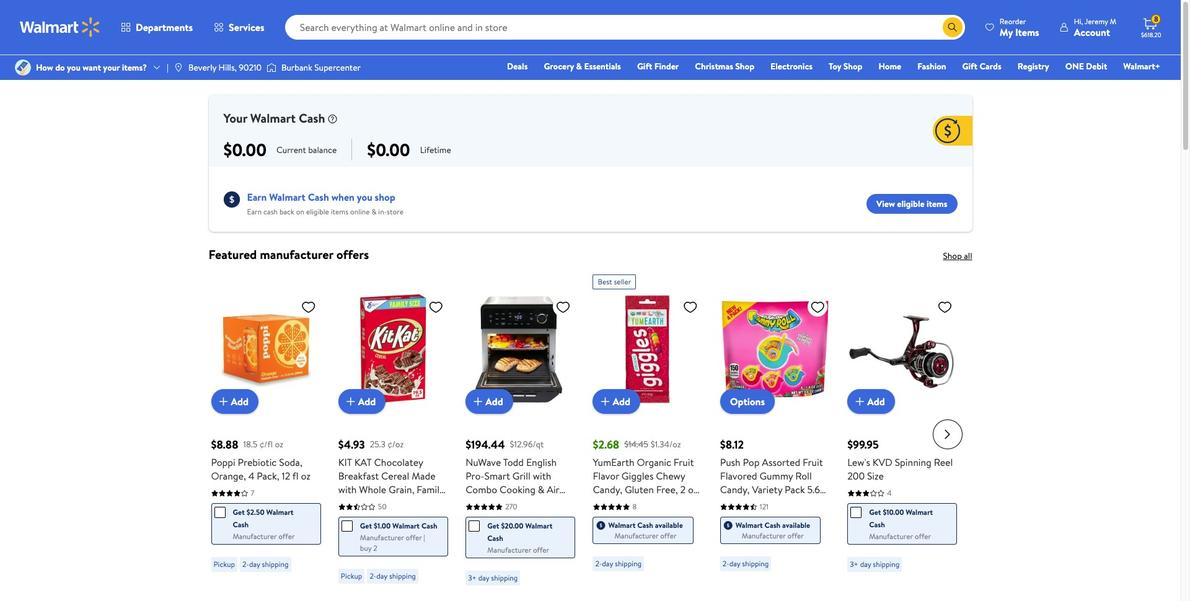 Task type: describe. For each thing, give the bounding box(es) containing it.
one
[[1065, 60, 1084, 73]]

day down bag
[[602, 559, 613, 569]]

hi,
[[1074, 16, 1083, 26]]

prebiotic
[[238, 456, 277, 469]]

cash down 121
[[765, 520, 781, 531]]

product group containing $194.44
[[466, 270, 576, 597]]

departments button
[[110, 12, 203, 42]]

$0.00 for lifetime
[[367, 138, 410, 162]]

manufacturer
[[260, 246, 333, 263]]

2- down bag
[[595, 559, 602, 569]]

items inside the earn walmart cash when you shop earn cash back on eligible items online & in-store
[[331, 206, 348, 217]]

you inside the earn walmart cash when you shop earn cash back on eligible items online & in-store
[[357, 190, 372, 204]]

manufacturer down 121
[[742, 531, 786, 541]]

buy
[[360, 543, 372, 554]]

add to cart image for $8.88
[[216, 394, 231, 409]]

$618.20
[[1141, 30, 1162, 39]]

pack
[[785, 483, 805, 497]]

oz inside $2.68 $14.45 $1.34/oz yumearth organic fruit flavor giggles chewy candy, gluten free, 2 oz bag
[[688, 483, 698, 497]]

home
[[879, 60, 901, 73]]

1 vertical spatial pickup
[[341, 571, 362, 582]]

product group containing $2.68
[[593, 270, 703, 597]]

services button
[[203, 12, 275, 42]]

soda,
[[279, 456, 302, 469]]

get $1.00 walmart cash
[[360, 521, 437, 531]]

cash inside the earn walmart cash when you shop earn cash back on eligible items online & in-store
[[308, 190, 329, 204]]

online
[[350, 206, 370, 217]]

19.5
[[360, 497, 375, 510]]

on
[[296, 206, 304, 217]]

manufacturer for get $10.00 walmart cash
[[869, 531, 913, 542]]

8 for 8
[[633, 502, 637, 512]]

walmart inside get $10.00 walmart cash
[[906, 507, 933, 518]]

$194.44 $12.96/qt nuwave todd english pro-smart grill with combo cooking & air frying capabilities
[[466, 437, 559, 510]]

get $20.00 walmart cash
[[487, 521, 553, 544]]

lifetime
[[420, 144, 451, 156]]

270
[[505, 502, 517, 512]]

add to favorites list, lew's kvd spinning reel 200 size image
[[938, 299, 952, 315]]

manufacturer for get $2.50 walmart cash
[[233, 531, 277, 542]]

current balance
[[277, 144, 337, 156]]

hills,
[[219, 61, 237, 74]]

$8.12 push pop assorted fruit flavored gummy roll candy, variety pack 5.6oz bag, 4 - 1.4 oz gummy rolls
[[720, 437, 830, 524]]

hi, jeremy m account
[[1074, 16, 1116, 39]]

add to cart image for yumearth organic fruit flavor giggles chewy candy, gluten free, 2 oz bag image
[[598, 394, 613, 409]]

search icon image
[[948, 22, 958, 32]]

4 add from the left
[[613, 395, 631, 409]]

yumearth
[[593, 456, 635, 469]]

4 inside $8.12 push pop assorted fruit flavored gummy roll candy, variety pack 5.6oz bag, 4 - 1.4 oz gummy rolls
[[741, 497, 747, 510]]

one debit
[[1065, 60, 1107, 73]]

12
[[282, 469, 290, 483]]

$0.00 for current balance
[[223, 138, 267, 162]]

walmart image
[[20, 17, 100, 37]]

shop all
[[943, 250, 972, 262]]

$12.96/qt
[[510, 438, 544, 451]]

options
[[730, 395, 765, 409]]

day down manufacturer offer | buy 2
[[376, 571, 387, 582]]

do
[[55, 61, 65, 74]]

2 walmart cash available from the left
[[736, 520, 810, 531]]

get for get $2.50 walmart cash
[[233, 507, 245, 518]]

cereal
[[381, 469, 409, 483]]

current balance $0.00 element
[[223, 138, 352, 162]]

walmart inside the earn walmart cash when you shop earn cash back on eligible items online & in-store
[[269, 190, 306, 204]]

$2.68
[[593, 437, 619, 453]]

christmas shop
[[695, 60, 755, 73]]

roll
[[795, 469, 812, 483]]

add to favorites list, nuwave todd english pro-smart grill with combo cooking & air frying capabilities image
[[556, 299, 571, 315]]

Get $2.50 Walmart Cash checkbox
[[214, 507, 225, 518]]

fruit inside $8.12 push pop assorted fruit flavored gummy roll candy, variety pack 5.6oz bag, 4 - 1.4 oz gummy rolls
[[803, 456, 823, 469]]

push pop assorted fruit flavored gummy roll candy, variety pack 5.6oz bag, 4 - 1.4 oz gummy rolls image
[[720, 294, 830, 404]]

shop
[[375, 190, 395, 204]]

2 earn from the top
[[247, 206, 262, 217]]

manufacturer offer down get $10.00 walmart cash
[[869, 531, 931, 542]]

burbank
[[281, 61, 312, 74]]

get $2.50 walmart cash
[[233, 507, 294, 530]]

 image for how
[[15, 60, 31, 76]]

organic
[[637, 456, 671, 469]]

services
[[229, 20, 264, 34]]

1 walmart cash available from the left
[[608, 520, 683, 531]]

manufacturer offer for $8.88
[[233, 531, 295, 542]]

0 horizontal spatial you
[[67, 61, 81, 74]]

1 vertical spatial 3+
[[468, 573, 477, 584]]

4 add button from the left
[[593, 390, 640, 414]]

add to favorites list, kit kat chocolatey breakfast cereal made with whole grain, family size, 19.5 oz image
[[428, 299, 443, 315]]

kvd
[[873, 456, 893, 469]]

electronics
[[771, 60, 813, 73]]

$10.00
[[883, 507, 904, 518]]

all
[[964, 250, 972, 262]]

get for get $20.00 walmart cash
[[487, 521, 499, 531]]

next slide for product carousel list image
[[933, 419, 962, 449]]

nuwave todd english pro-smart grill with combo cooking & air frying capabilities image
[[466, 294, 576, 404]]

$99.95 lew's kvd spinning reel 200 size
[[848, 437, 953, 483]]

bag,
[[720, 497, 739, 510]]

christmas shop link
[[690, 60, 760, 73]]

2 add button from the left
[[338, 390, 386, 414]]

essentials
[[584, 60, 621, 73]]

2 inside $2.68 $14.45 $1.34/oz yumearth organic fruit flavor giggles chewy candy, gluten free, 2 oz bag
[[680, 483, 686, 497]]

deals link
[[502, 60, 533, 73]]

when
[[331, 190, 355, 204]]

your
[[223, 110, 247, 126]]

one debit link
[[1060, 60, 1113, 73]]

grill
[[513, 469, 531, 483]]

shop for toy shop
[[844, 60, 863, 73]]

add to favorites list, poppi prebiotic soda, orange, 4 pack, 12 fl oz image
[[301, 299, 316, 315]]

offer down "pack"
[[788, 531, 804, 541]]

departments
[[136, 20, 193, 34]]

electronics link
[[765, 60, 818, 73]]

& inside the earn walmart cash when you shop earn cash back on eligible items online & in-store
[[372, 206, 377, 217]]

deals
[[507, 60, 528, 73]]

2 horizontal spatial shop
[[943, 250, 962, 262]]

walmart+ link
[[1118, 60, 1166, 73]]

add button for $99.95
[[848, 390, 895, 414]]

cash
[[263, 206, 278, 217]]

7
[[251, 488, 254, 499]]

add to favorites list, push pop assorted fruit flavored gummy roll candy, variety pack 5.6oz bag, 4 - 1.4 oz gummy rolls image
[[810, 299, 825, 315]]

walmart inside get $20.00 walmart cash
[[525, 521, 553, 531]]

lew's kvd spinning reel 200 size image
[[848, 294, 957, 404]]

add for poppi prebiotic soda, orange, 4 pack, 12 fl oz
[[231, 395, 249, 409]]

offer down free,
[[660, 531, 677, 541]]

reorder my items
[[1000, 16, 1039, 39]]

your rewards information image
[[328, 114, 338, 124]]

kat
[[354, 456, 372, 469]]

2- down rolls
[[723, 559, 729, 569]]

offer for get $1.00 walmart cash
[[406, 533, 422, 543]]

back
[[280, 206, 294, 217]]

candy, inside $8.12 push pop assorted fruit flavored gummy roll candy, variety pack 5.6oz bag, 4 - 1.4 oz gummy rolls
[[720, 483, 750, 497]]

add to favorites list, yumearth organic fruit flavor giggles chewy candy, gluten free, 2 oz bag image
[[683, 299, 698, 315]]

0 horizontal spatial |
[[167, 61, 169, 74]]

grocery
[[544, 60, 574, 73]]

get for get $10.00 walmart cash
[[869, 507, 881, 518]]

store
[[387, 206, 404, 217]]

gift for gift cards
[[962, 60, 978, 73]]

current
[[277, 144, 306, 156]]

200
[[848, 469, 865, 483]]

product group containing $8.12
[[720, 270, 830, 597]]

earn walmart cash when you shop earn cash back on eligible items online & in-store
[[247, 190, 404, 217]]

walmart up manufacturer offer | buy 2
[[392, 521, 420, 531]]

Search search field
[[285, 15, 965, 40]]

reorder
[[1000, 16, 1026, 26]]

0 horizontal spatial pickup
[[214, 559, 235, 570]]

offer for get $20.00 walmart cash
[[533, 545, 549, 556]]

8 for 8 $618.20
[[1154, 14, 1158, 24]]

product group containing $99.95
[[848, 270, 957, 597]]

day down rolls
[[729, 559, 740, 569]]

cards
[[980, 60, 1002, 73]]

poppi
[[211, 456, 235, 469]]

offer for get $2.50 walmart cash
[[278, 531, 295, 542]]

5.6oz
[[807, 483, 830, 497]]

yumearth organic fruit flavor giggles chewy candy, gluten free, 2 oz bag image
[[593, 294, 703, 404]]

manufacturer offer for $194.44
[[487, 545, 549, 556]]

your walmart cash
[[223, 110, 325, 126]]

$2.68 $14.45 $1.34/oz yumearth organic fruit flavor giggles chewy candy, gluten free, 2 oz bag
[[593, 437, 698, 510]]

day down get $10.00 walmart cash 'option'
[[860, 559, 871, 570]]

walmart up current balance $0.00 element
[[250, 110, 296, 126]]

in-
[[378, 206, 387, 217]]

seller
[[614, 276, 631, 287]]

$4.93
[[338, 437, 365, 453]]

rolls
[[720, 510, 741, 524]]

2 horizontal spatial &
[[576, 60, 582, 73]]

assorted
[[762, 456, 800, 469]]

pack,
[[257, 469, 279, 483]]



Task type: locate. For each thing, give the bounding box(es) containing it.
grocery & essentials link
[[538, 60, 627, 73]]

$0.00
[[223, 138, 267, 162], [367, 138, 410, 162]]

gift left finder
[[637, 60, 652, 73]]

oz right free,
[[688, 483, 698, 497]]

& left air on the left bottom
[[538, 483, 545, 497]]

1 horizontal spatial shop
[[844, 60, 863, 73]]

registry link
[[1012, 60, 1055, 73]]

gift left "cards"
[[962, 60, 978, 73]]

get $10.00 walmart cash walmart plus, element
[[851, 507, 947, 531]]

1 horizontal spatial with
[[533, 469, 551, 483]]

gift cards link
[[957, 60, 1007, 73]]

1 horizontal spatial 3+
[[850, 559, 858, 570]]

manufacturer for get $1.00 walmart cash
[[360, 533, 404, 543]]

walmart cash available
[[608, 520, 683, 531], [736, 520, 810, 531]]

pro-
[[466, 469, 484, 483]]

with inside '$4.93 25.3 ¢/oz kit kat chocolatey breakfast cereal made with whole grain, family size, 19.5 oz'
[[338, 483, 357, 497]]

walmart right $20.00
[[525, 521, 553, 531]]

items down when
[[331, 206, 348, 217]]

walmart cash available down gluten
[[608, 520, 683, 531]]

0 horizontal spatial add to cart image
[[216, 394, 231, 409]]

6 product group from the left
[[848, 270, 957, 597]]

add up 18.5
[[231, 395, 249, 409]]

cash down gluten
[[637, 520, 653, 531]]

size
[[867, 469, 884, 483]]

2 horizontal spatial add to cart image
[[852, 394, 867, 409]]

lifetime $0.00 element
[[367, 138, 451, 162]]

1 vertical spatial &
[[372, 206, 377, 217]]

add button for nuwave todd english pro-smart grill with combo cooking & air frying capabilities
[[466, 390, 513, 414]]

4 left the pack,
[[248, 469, 254, 483]]

gummy left roll
[[760, 469, 793, 483]]

smart
[[484, 469, 510, 483]]

add button up $194.44
[[466, 390, 513, 414]]

eligible inside the earn walmart cash when you shop earn cash back on eligible items online & in-store
[[306, 206, 329, 217]]

 image for beverly
[[173, 63, 183, 73]]

2- down "get $2.50 walmart cash walmart plus," element
[[242, 559, 249, 570]]

available down free,
[[655, 520, 683, 531]]

Get $20.00 Walmart Cash checkbox
[[469, 521, 480, 532]]

$0.00 down your
[[223, 138, 267, 162]]

0 vertical spatial 3+ day shipping
[[850, 559, 900, 570]]

free,
[[656, 483, 678, 497]]

1 vertical spatial 3+ day shipping
[[468, 573, 518, 584]]

cash left your rewards information image
[[299, 110, 325, 126]]

1 horizontal spatial 3+ day shipping
[[850, 559, 900, 570]]

manufacturer offer down get $20.00 walmart cash
[[487, 545, 549, 556]]

0 horizontal spatial 2
[[373, 543, 377, 554]]

fruit inside $2.68 $14.45 $1.34/oz yumearth organic fruit flavor giggles chewy candy, gluten free, 2 oz bag
[[674, 456, 694, 469]]

get inside get $10.00 walmart cash
[[869, 507, 881, 518]]

3+ day shipping down the get $20.00 walmart cash walmart plus, element
[[468, 573, 518, 584]]

cash inside the get $2.50 walmart cash
[[233, 520, 249, 530]]

you right do on the top left of page
[[67, 61, 81, 74]]

 image left beverly
[[173, 63, 183, 73]]

oz right 121
[[769, 497, 779, 510]]

you up 'online'
[[357, 190, 372, 204]]

offer down the get $1.00 walmart cash
[[406, 533, 422, 543]]

1 horizontal spatial candy,
[[720, 483, 750, 497]]

manufacturer down get $20.00 walmart cash
[[487, 545, 531, 556]]

4 product group from the left
[[593, 270, 703, 597]]

0 vertical spatial 8
[[1154, 14, 1158, 24]]

walmart down bag
[[608, 520, 636, 531]]

offer down get $10.00 walmart cash
[[915, 531, 931, 542]]

add to cart image up $194.44
[[471, 394, 485, 409]]

get $1.00 walmart cash walmart plus, element
[[341, 520, 437, 533]]

1 gift from the left
[[637, 60, 652, 73]]

best seller
[[598, 276, 631, 287]]

Get $10.00 Walmart Cash checkbox
[[851, 507, 862, 518]]

5 product group from the left
[[720, 270, 830, 597]]

candy, inside $2.68 $14.45 $1.34/oz yumearth organic fruit flavor giggles chewy candy, gluten free, 2 oz bag
[[593, 483, 622, 497]]

2 gift from the left
[[962, 60, 978, 73]]

1 horizontal spatial eligible
[[897, 197, 925, 210]]

shop for christmas shop
[[735, 60, 755, 73]]

2- down buy
[[370, 571, 376, 582]]

3+
[[850, 559, 858, 570], [468, 573, 477, 584]]

eligible right view
[[897, 197, 925, 210]]

get for get $1.00 walmart cash
[[360, 521, 372, 531]]

candy, down yumearth
[[593, 483, 622, 497]]

121
[[760, 502, 769, 512]]

manufacturer offer down 121
[[742, 531, 804, 541]]

add for nuwave todd english pro-smart grill with combo cooking & air frying capabilities
[[485, 395, 503, 409]]

2-
[[595, 559, 602, 569], [723, 559, 729, 569], [242, 559, 249, 570], [370, 571, 376, 582]]

add to cart image
[[216, 394, 231, 409], [471, 394, 485, 409]]

frying
[[466, 497, 493, 510]]

manufacturer
[[615, 531, 659, 541], [742, 531, 786, 541], [233, 531, 277, 542], [869, 531, 913, 542], [360, 533, 404, 543], [487, 545, 531, 556]]

view eligible items
[[877, 197, 948, 210]]

1 horizontal spatial gift
[[962, 60, 978, 73]]

0 horizontal spatial with
[[338, 483, 357, 497]]

manufacturer offer down gluten
[[615, 531, 677, 541]]

air
[[547, 483, 559, 497]]

get inside get $20.00 walmart cash
[[487, 521, 499, 531]]

8 inside product group
[[633, 502, 637, 512]]

5 add button from the left
[[848, 390, 895, 414]]

add to cart image up $4.93
[[343, 394, 358, 409]]

m
[[1110, 16, 1116, 26]]

gift inside 'link'
[[962, 60, 978, 73]]

8 inside "8 $618.20"
[[1154, 14, 1158, 24]]

manufacturer down gluten
[[615, 531, 659, 541]]

get $2.50 walmart cash walmart plus, element
[[214, 507, 310, 531]]

add to cart image up $8.88 at the bottom
[[216, 394, 231, 409]]

0 horizontal spatial shop
[[735, 60, 755, 73]]

& left in- in the left of the page
[[372, 206, 377, 217]]

product group containing $4.93
[[338, 270, 448, 597]]

0 horizontal spatial eligible
[[306, 206, 329, 217]]

0 vertical spatial 2
[[680, 483, 686, 497]]

$2.50
[[247, 507, 265, 518]]

available down "pack"
[[782, 520, 810, 531]]

1 horizontal spatial pickup
[[341, 571, 362, 582]]

2 $0.00 from the left
[[367, 138, 410, 162]]

toy shop link
[[823, 60, 868, 73]]

3+ down get $10.00 walmart cash 'option'
[[850, 559, 858, 570]]

0 horizontal spatial 4
[[248, 469, 254, 483]]

gift cards
[[962, 60, 1002, 73]]

manufacturer offer down the get $2.50 walmart cash on the left bottom
[[233, 531, 295, 542]]

1 horizontal spatial &
[[538, 483, 545, 497]]

$8.88
[[211, 437, 238, 453]]

1 product group from the left
[[211, 270, 321, 597]]

my
[[1000, 25, 1013, 39]]

1 vertical spatial |
[[424, 533, 425, 543]]

shop right the christmas
[[735, 60, 755, 73]]

walmart cash available down 121
[[736, 520, 810, 531]]

1 add to cart image from the left
[[343, 394, 358, 409]]

1.4
[[756, 497, 767, 510]]

0 vertical spatial |
[[167, 61, 169, 74]]

1 horizontal spatial you
[[357, 190, 372, 204]]

how do you want your items?
[[36, 61, 147, 74]]

with
[[533, 469, 551, 483], [338, 483, 357, 497]]

offer down the get $2.50 walmart cash on the left bottom
[[278, 531, 295, 542]]

1 horizontal spatial items
[[927, 197, 948, 210]]

3 add from the left
[[485, 395, 503, 409]]

 image left how
[[15, 60, 31, 76]]

walmart right $2.50
[[266, 507, 294, 518]]

how
[[36, 61, 53, 74]]

options link
[[720, 390, 775, 414]]

day down "get $20.00 walmart cash" option
[[478, 573, 489, 584]]

manufacturer offer | buy 2
[[360, 533, 425, 554]]

2 add to cart image from the left
[[598, 394, 613, 409]]

pickup down the get $2.50 walmart cash checkbox
[[214, 559, 235, 570]]

available
[[655, 520, 683, 531], [782, 520, 810, 531]]

2 inside manufacturer offer | buy 2
[[373, 543, 377, 554]]

0 vertical spatial pickup
[[214, 559, 235, 570]]

3+ day shipping down get $10.00 walmart cash walmart plus, element at the bottom right of the page
[[850, 559, 900, 570]]

| down the get $1.00 walmart cash
[[424, 533, 425, 543]]

& inside '$194.44 $12.96/qt nuwave todd english pro-smart grill with combo cooking & air frying capabilities'
[[538, 483, 545, 497]]

1 add button from the left
[[211, 390, 259, 414]]

add up $194.44
[[485, 395, 503, 409]]

view
[[877, 197, 895, 210]]

oz right the fl
[[301, 469, 311, 483]]

2 candy, from the left
[[720, 483, 750, 497]]

manufacturer down get $10.00 walmart cash
[[869, 531, 913, 542]]

1 horizontal spatial 4
[[741, 497, 747, 510]]

1 add from the left
[[231, 395, 249, 409]]

1 vertical spatial 2
[[373, 543, 377, 554]]

0 horizontal spatial 8
[[633, 502, 637, 512]]

get left $1.00 on the left of the page
[[360, 521, 372, 531]]

fruit down $1.34/oz
[[674, 456, 694, 469]]

$1.00
[[374, 521, 391, 531]]

1 horizontal spatial add to cart image
[[471, 394, 485, 409]]

offer for get $10.00 walmart cash
[[915, 531, 931, 542]]

cash down $2.50
[[233, 520, 249, 530]]

cash down the 'family'
[[421, 521, 437, 531]]

add to cart image for lew's kvd spinning reel 200 size image
[[852, 394, 867, 409]]

oz right ¢/fl
[[275, 438, 283, 451]]

2
[[680, 483, 686, 497], [373, 543, 377, 554]]

jeremy
[[1085, 16, 1108, 26]]

kit kat chocolatey breakfast cereal made with whole grain, family size, 19.5 oz image
[[338, 294, 448, 404]]

view eligible items link
[[867, 194, 957, 214]]

4 up $10.00
[[887, 488, 892, 499]]

shipping
[[615, 559, 642, 569], [742, 559, 769, 569], [262, 559, 289, 570], [873, 559, 900, 570], [389, 571, 416, 582], [491, 573, 518, 584]]

with inside '$194.44 $12.96/qt nuwave todd english pro-smart grill with combo cooking & air frying capabilities'
[[533, 469, 551, 483]]

manufacturer down $1.00 on the left of the page
[[360, 533, 404, 543]]

3 product group from the left
[[466, 270, 576, 597]]

1 horizontal spatial  image
[[173, 63, 183, 73]]

oz inside '$4.93 25.3 ¢/oz kit kat chocolatey breakfast cereal made with whole grain, family size, 19.5 oz'
[[378, 497, 387, 510]]

Get $1.00 Walmart Cash checkbox
[[341, 521, 353, 532]]

chocolatey
[[374, 456, 423, 469]]

1 candy, from the left
[[593, 483, 622, 497]]

manufacturer down the get $2.50 walmart cash on the left bottom
[[233, 531, 277, 542]]

$8.12
[[720, 437, 744, 453]]

0 horizontal spatial walmart cash available
[[608, 520, 683, 531]]

walmart right $10.00
[[906, 507, 933, 518]]

account
[[1074, 25, 1110, 39]]

1 available from the left
[[655, 520, 683, 531]]

grocery & essentials
[[544, 60, 621, 73]]

2 product group from the left
[[338, 270, 448, 597]]

pickup down buy
[[341, 571, 362, 582]]

manufacturer offer for $8.12
[[742, 531, 804, 541]]

3+ down "get $20.00 walmart cash" option
[[468, 573, 477, 584]]

grain,
[[389, 483, 414, 497]]

offer inside manufacturer offer | buy 2
[[406, 533, 422, 543]]

1 horizontal spatial available
[[782, 520, 810, 531]]

1 horizontal spatial $0.00
[[367, 138, 410, 162]]

shop all link
[[943, 250, 972, 262]]

you
[[67, 61, 81, 74], [357, 190, 372, 204]]

1 vertical spatial you
[[357, 190, 372, 204]]

cash
[[299, 110, 325, 126], [308, 190, 329, 204], [233, 520, 249, 530], [869, 520, 885, 530], [637, 520, 653, 531], [765, 520, 781, 531], [421, 521, 437, 531], [487, 533, 503, 544]]

add for $99.95
[[867, 395, 885, 409]]

day down "get $2.50 walmart cash walmart plus," element
[[249, 559, 260, 570]]

1 add to cart image from the left
[[216, 394, 231, 409]]

0 horizontal spatial gift
[[637, 60, 652, 73]]

50
[[378, 502, 387, 512]]

add to cart image for $194.44
[[471, 394, 485, 409]]

add button up $4.93
[[338, 390, 386, 414]]

cash inside get $10.00 walmart cash
[[869, 520, 885, 530]]

add to cart image up '$2.68'
[[598, 394, 613, 409]]

0 vertical spatial earn
[[247, 190, 267, 204]]

get left $10.00
[[869, 507, 881, 518]]

0 horizontal spatial items
[[331, 206, 348, 217]]

|
[[167, 61, 169, 74], [424, 533, 425, 543]]

1 horizontal spatial 8
[[1154, 14, 1158, 24]]

2 right free,
[[680, 483, 686, 497]]

best
[[598, 276, 612, 287]]

5 add from the left
[[867, 395, 885, 409]]

shop right toy
[[844, 60, 863, 73]]

0 horizontal spatial $0.00
[[223, 138, 267, 162]]

0 horizontal spatial fruit
[[674, 456, 694, 469]]

registry
[[1018, 60, 1049, 73]]

add up $14.45
[[613, 395, 631, 409]]

3 add button from the left
[[466, 390, 513, 414]]

 image
[[15, 60, 31, 76], [173, 63, 183, 73]]

1 vertical spatial earn
[[247, 206, 262, 217]]

todd
[[503, 456, 524, 469]]

0 horizontal spatial  image
[[15, 60, 31, 76]]

walmart inside the get $2.50 walmart cash
[[266, 507, 294, 518]]

1 horizontal spatial 2
[[680, 483, 686, 497]]

0 horizontal spatial candy,
[[593, 483, 622, 497]]

lew's
[[848, 456, 870, 469]]

cash inside get $20.00 walmart cash
[[487, 533, 503, 544]]

4 left - at the bottom right of the page
[[741, 497, 747, 510]]

finder
[[654, 60, 679, 73]]

cash down $20.00
[[487, 533, 503, 544]]

0 horizontal spatial &
[[372, 206, 377, 217]]

walmart+
[[1124, 60, 1160, 73]]

nuwave
[[466, 456, 501, 469]]

0 vertical spatial gummy
[[760, 469, 793, 483]]

4
[[248, 469, 254, 483], [887, 488, 892, 499], [741, 497, 747, 510]]

manufacturer for get $20.00 walmart cash
[[487, 545, 531, 556]]

2 add from the left
[[358, 395, 376, 409]]

get left $20.00
[[487, 521, 499, 531]]

featured
[[209, 246, 257, 263]]

0 vertical spatial you
[[67, 61, 81, 74]]

2 horizontal spatial 4
[[887, 488, 892, 499]]

product group
[[211, 270, 321, 597], [338, 270, 448, 597], [466, 270, 576, 597], [593, 270, 703, 597], [720, 270, 830, 597], [848, 270, 957, 597]]

0 horizontal spatial available
[[655, 520, 683, 531]]

1 horizontal spatial walmart cash available
[[736, 520, 810, 531]]

with left 19.5
[[338, 483, 357, 497]]

4 inside $8.88 18.5 ¢/fl oz poppi prebiotic soda, orange, 4 pack, 12 fl oz
[[248, 469, 254, 483]]

0 vertical spatial 3+
[[850, 559, 858, 570]]

$20.00
[[501, 521, 524, 531]]

eligible right 'on'
[[306, 206, 329, 217]]

giggles
[[622, 469, 654, 483]]

 image
[[267, 61, 276, 74]]

2 vertical spatial &
[[538, 483, 545, 497]]

1 vertical spatial 8
[[633, 502, 637, 512]]

add to cart image for kit kat chocolatey breakfast cereal made with whole grain, family size, 19.5 oz image
[[343, 394, 358, 409]]

8 $618.20
[[1141, 14, 1162, 39]]

2 add to cart image from the left
[[471, 394, 485, 409]]

flavored
[[720, 469, 757, 483]]

1 $0.00 from the left
[[223, 138, 267, 162]]

0 vertical spatial &
[[576, 60, 582, 73]]

earn up cash
[[247, 190, 267, 204]]

0 horizontal spatial 3+ day shipping
[[468, 573, 518, 584]]

cooking
[[500, 483, 536, 497]]

¢/fl
[[260, 438, 273, 451]]

add button for poppi prebiotic soda, orange, 4 pack, 12 fl oz
[[211, 390, 259, 414]]

2 fruit from the left
[[803, 456, 823, 469]]

&
[[576, 60, 582, 73], [372, 206, 377, 217], [538, 483, 545, 497]]

pickup
[[214, 559, 235, 570], [341, 571, 362, 582]]

bag
[[593, 497, 609, 510]]

get $20.00 walmart cash walmart plus, element
[[469, 520, 565, 545]]

3 add to cart image from the left
[[852, 394, 867, 409]]

manufacturer inside manufacturer offer | buy 2
[[360, 533, 404, 543]]

0 horizontal spatial 3+
[[468, 573, 477, 584]]

product group containing $8.88
[[211, 270, 321, 597]]

gift for gift finder
[[637, 60, 652, 73]]

-
[[750, 497, 753, 510]]

cash down $10.00
[[869, 520, 885, 530]]

$14.45
[[624, 438, 648, 451]]

fruit up "5.6oz"
[[803, 456, 823, 469]]

$8.88 18.5 ¢/fl oz poppi prebiotic soda, orange, 4 pack, 12 fl oz
[[211, 437, 311, 483]]

gummy down roll
[[781, 497, 815, 510]]

1 vertical spatial gummy
[[781, 497, 815, 510]]

offer down get $20.00 walmart cash
[[533, 545, 549, 556]]

oz inside $8.12 push pop assorted fruit flavored gummy roll candy, variety pack 5.6oz bag, 4 - 1.4 oz gummy rolls
[[769, 497, 779, 510]]

with right grill
[[533, 469, 551, 483]]

1 horizontal spatial fruit
[[803, 456, 823, 469]]

Walmart Site-Wide search field
[[285, 15, 965, 40]]

fashion link
[[912, 60, 952, 73]]

8 down gluten
[[633, 502, 637, 512]]

get inside the get $2.50 walmart cash
[[233, 507, 245, 518]]

supercenter
[[314, 61, 361, 74]]

add up 25.3
[[358, 395, 376, 409]]

poppi prebiotic soda, orange, 4 pack, 12 fl oz image
[[211, 294, 321, 404]]

english
[[526, 456, 557, 469]]

0 horizontal spatial add to cart image
[[343, 394, 358, 409]]

add button up $8.88 at the bottom
[[211, 390, 259, 414]]

reel
[[934, 456, 953, 469]]

shop
[[735, 60, 755, 73], [844, 60, 863, 73], [943, 250, 962, 262]]

2 available from the left
[[782, 520, 810, 531]]

get left $2.50
[[233, 507, 245, 518]]

manufacturer offer
[[615, 531, 677, 541], [742, 531, 804, 541], [233, 531, 295, 542], [869, 531, 931, 542], [487, 545, 549, 556]]

2 right buy
[[373, 543, 377, 554]]

1 earn from the top
[[247, 190, 267, 204]]

toy shop
[[829, 60, 863, 73]]

18.5
[[243, 438, 257, 451]]

1 horizontal spatial |
[[424, 533, 425, 543]]

1 fruit from the left
[[674, 456, 694, 469]]

add to cart image
[[343, 394, 358, 409], [598, 394, 613, 409], [852, 394, 867, 409]]

walmart down - at the bottom right of the page
[[736, 520, 763, 531]]

1 horizontal spatial add to cart image
[[598, 394, 613, 409]]

fl
[[293, 469, 299, 483]]

add up the $99.95
[[867, 395, 885, 409]]

| inside manufacturer offer | buy 2
[[424, 533, 425, 543]]

add to cart image up the $99.95
[[852, 394, 867, 409]]

oz
[[275, 438, 283, 451], [301, 469, 311, 483], [688, 483, 698, 497], [378, 497, 387, 510], [769, 497, 779, 510]]

items?
[[122, 61, 147, 74]]

8 up $618.20
[[1154, 14, 1158, 24]]



Task type: vqa. For each thing, say whether or not it's contained in the screenshot.
Save for later corresponding to $6.94
no



